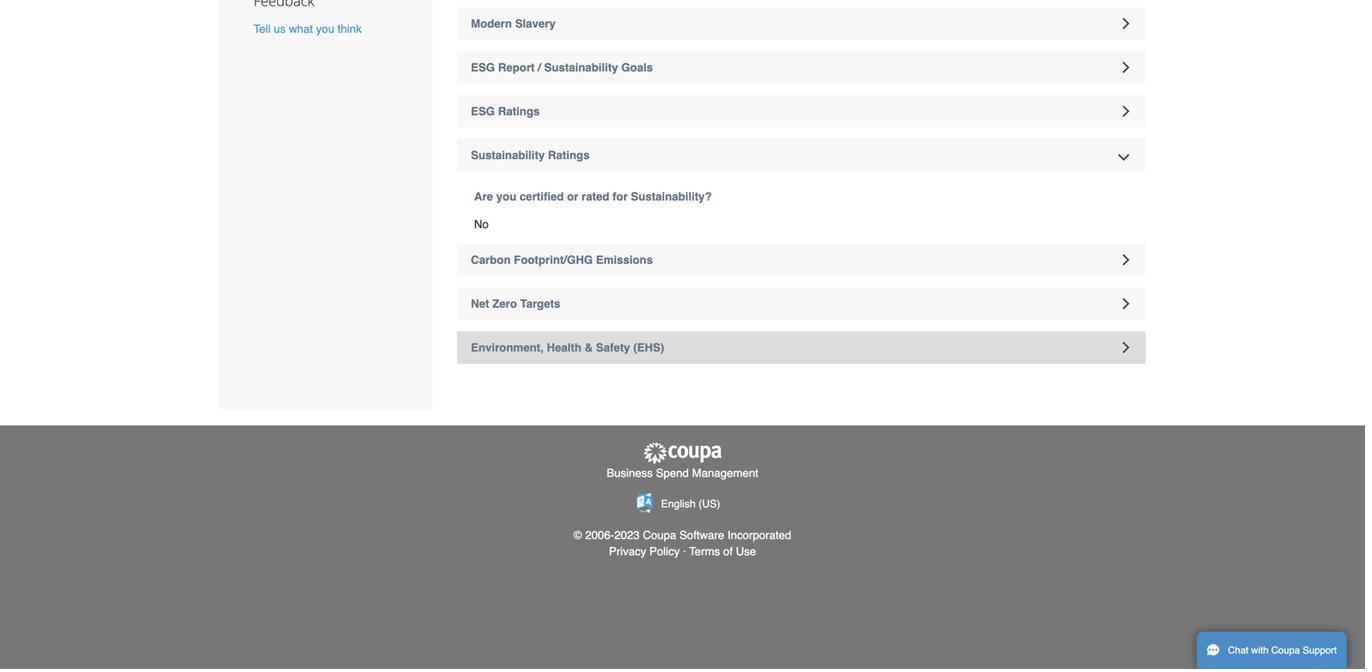 Task type: locate. For each thing, give the bounding box(es) containing it.
tell
[[254, 22, 271, 35]]

you right are
[[497, 190, 517, 203]]

coupa inside 'button'
[[1272, 645, 1301, 657]]

2 esg from the top
[[471, 105, 495, 118]]

coupa supplier portal image
[[642, 442, 724, 465]]

terms of use link
[[690, 545, 756, 558]]

(ehs)
[[634, 341, 665, 354]]

1 vertical spatial coupa
[[1272, 645, 1301, 657]]

esg up sustainability ratings
[[471, 105, 495, 118]]

chat with coupa support button
[[1198, 632, 1347, 670]]

sustainability
[[544, 61, 618, 74], [471, 149, 545, 162]]

modern slavery button
[[457, 7, 1146, 40]]

1 horizontal spatial coupa
[[1272, 645, 1301, 657]]

or
[[567, 190, 579, 203]]

emissions
[[596, 254, 653, 267]]

1 esg from the top
[[471, 61, 495, 74]]

1 horizontal spatial you
[[497, 190, 517, 203]]

you right what
[[316, 22, 335, 35]]

esg inside esg report / sustainability goals 'dropdown button'
[[471, 61, 495, 74]]

business spend management
[[607, 467, 759, 480]]

carbon
[[471, 254, 511, 267]]

sustainability down esg ratings
[[471, 149, 545, 162]]

0 vertical spatial ratings
[[498, 105, 540, 118]]

coupa up the policy
[[643, 529, 677, 542]]

net
[[471, 298, 489, 311]]

sustainability inside esg report / sustainability goals 'dropdown button'
[[544, 61, 618, 74]]

0 vertical spatial esg
[[471, 61, 495, 74]]

rated
[[582, 190, 610, 203]]

sustainability right /
[[544, 61, 618, 74]]

ratings
[[498, 105, 540, 118], [548, 149, 590, 162]]

esg ratings heading
[[457, 95, 1146, 128]]

ratings up or
[[548, 149, 590, 162]]

safety
[[596, 341, 630, 354]]

software
[[680, 529, 725, 542]]

0 vertical spatial sustainability
[[544, 61, 618, 74]]

ratings down report
[[498, 105, 540, 118]]

coupa
[[643, 529, 677, 542], [1272, 645, 1301, 657]]

ratings inside dropdown button
[[548, 149, 590, 162]]

0 horizontal spatial you
[[316, 22, 335, 35]]

1 vertical spatial ratings
[[548, 149, 590, 162]]

net zero targets button
[[457, 288, 1146, 320]]

targets
[[520, 298, 561, 311]]

1 vertical spatial esg
[[471, 105, 495, 118]]

us
[[274, 22, 286, 35]]

0 vertical spatial you
[[316, 22, 335, 35]]

1 horizontal spatial ratings
[[548, 149, 590, 162]]

esg ratings
[[471, 105, 540, 118]]

©
[[574, 529, 582, 542]]

english (us)
[[661, 498, 721, 510]]

english
[[661, 498, 696, 510]]

think
[[338, 22, 362, 35]]

you inside button
[[316, 22, 335, 35]]

1 vertical spatial sustainability
[[471, 149, 545, 162]]

tell us what you think
[[254, 22, 362, 35]]

modern slavery
[[471, 17, 556, 30]]

environment, health & safety (ehs) heading
[[457, 332, 1146, 364]]

modern
[[471, 17, 512, 30]]

with
[[1252, 645, 1269, 657]]

management
[[692, 467, 759, 480]]

coupa right with
[[1272, 645, 1301, 657]]

sustainability ratings button
[[457, 139, 1146, 172]]

privacy policy
[[609, 545, 680, 558]]

esg inside esg ratings dropdown button
[[471, 105, 495, 118]]

health
[[547, 341, 582, 354]]

esg for esg report / sustainability goals
[[471, 61, 495, 74]]

you
[[316, 22, 335, 35], [497, 190, 517, 203]]

0 horizontal spatial coupa
[[643, 529, 677, 542]]

environment, health & safety (ehs) button
[[457, 332, 1146, 364]]

spend
[[656, 467, 689, 480]]

goals
[[622, 61, 653, 74]]

terms
[[690, 545, 720, 558]]

ratings inside dropdown button
[[498, 105, 540, 118]]

carbon footprint/ghg emissions heading
[[457, 244, 1146, 276]]

chat with coupa support
[[1229, 645, 1338, 657]]

esg
[[471, 61, 495, 74], [471, 105, 495, 118]]

sustainability inside sustainability ratings dropdown button
[[471, 149, 545, 162]]

&
[[585, 341, 593, 354]]

environment,
[[471, 341, 544, 354]]

esg report / sustainability goals button
[[457, 51, 1146, 84]]

ratings for esg ratings
[[498, 105, 540, 118]]

0 horizontal spatial ratings
[[498, 105, 540, 118]]

esg left report
[[471, 61, 495, 74]]



Task type: vqa. For each thing, say whether or not it's contained in the screenshot.
Peer Name's THE "PEER"
no



Task type: describe. For each thing, give the bounding box(es) containing it.
footprint/ghg
[[514, 254, 593, 267]]

certified
[[520, 190, 564, 203]]

use
[[736, 545, 756, 558]]

zero
[[493, 298, 517, 311]]

support
[[1303, 645, 1338, 657]]

privacy policy link
[[609, 545, 680, 558]]

what
[[289, 22, 313, 35]]

modern slavery heading
[[457, 7, 1146, 40]]

chat
[[1229, 645, 1249, 657]]

slavery
[[515, 17, 556, 30]]

© 2006-2023 coupa software incorporated
[[574, 529, 792, 542]]

esg report / sustainability goals heading
[[457, 51, 1146, 84]]

ratings for sustainability ratings
[[548, 149, 590, 162]]

sustainability ratings
[[471, 149, 590, 162]]

2006-
[[586, 529, 615, 542]]

net zero targets heading
[[457, 288, 1146, 320]]

1 vertical spatial you
[[497, 190, 517, 203]]

esg ratings button
[[457, 95, 1146, 128]]

for
[[613, 190, 628, 203]]

tell us what you think button
[[254, 21, 362, 37]]

net zero targets
[[471, 298, 561, 311]]

report
[[498, 61, 535, 74]]

are you certified or rated for sustainability?
[[474, 190, 712, 203]]

0 vertical spatial coupa
[[643, 529, 677, 542]]

environment, health & safety (ehs)
[[471, 341, 665, 354]]

incorporated
[[728, 529, 792, 542]]

policy
[[650, 545, 680, 558]]

no
[[474, 218, 489, 231]]

of
[[724, 545, 733, 558]]

(us)
[[699, 498, 721, 510]]

business
[[607, 467, 653, 480]]

esg report / sustainability goals
[[471, 61, 653, 74]]

2023
[[615, 529, 640, 542]]

esg for esg ratings
[[471, 105, 495, 118]]

privacy
[[609, 545, 647, 558]]

sustainability ratings heading
[[457, 139, 1146, 172]]

carbon footprint/ghg emissions button
[[457, 244, 1146, 276]]

/
[[538, 61, 541, 74]]

are
[[474, 190, 493, 203]]

carbon footprint/ghg emissions
[[471, 254, 653, 267]]

terms of use
[[690, 545, 756, 558]]

sustainability?
[[631, 190, 712, 203]]



